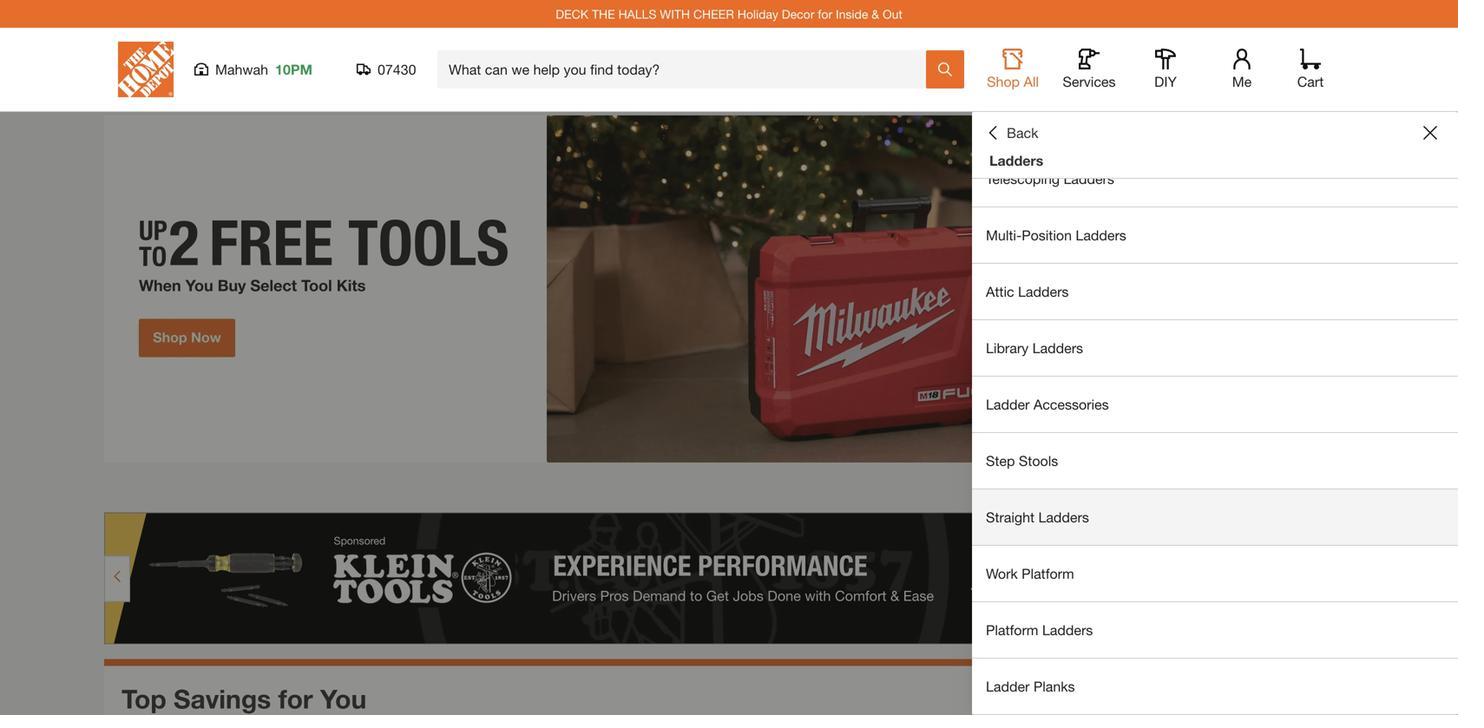 Task type: vqa. For each thing, say whether or not it's contained in the screenshot.
"CHEER"
yes



Task type: describe. For each thing, give the bounding box(es) containing it.
shop all
[[987, 73, 1039, 90]]

platform ladders
[[986, 622, 1093, 638]]

me
[[1232, 73, 1252, 90]]

diy button
[[1138, 49, 1193, 90]]

extension
[[986, 114, 1047, 131]]

this is the first slide image
[[1257, 483, 1271, 497]]

ladders for library ladders
[[1033, 340, 1083, 356]]

work
[[986, 565, 1018, 582]]

attic ladders
[[986, 283, 1069, 300]]

1 vertical spatial for
[[278, 683, 313, 714]]

ladders right 'position'
[[1076, 227, 1126, 243]]

ladders up telescoping
[[989, 152, 1044, 169]]

out
[[883, 7, 902, 21]]

platform ladders link
[[972, 602, 1458, 658]]

multi-
[[986, 227, 1022, 243]]

telescoping ladders
[[986, 171, 1114, 187]]

holiday
[[738, 7, 778, 21]]

0 vertical spatial for
[[818, 7, 832, 21]]

ladders for attic ladders
[[1018, 283, 1069, 300]]

back button
[[986, 124, 1038, 141]]

deck the halls with cheer holiday decor for inside & out link
[[556, 7, 902, 21]]

ladders for telescoping ladders
[[1064, 171, 1114, 187]]

attic
[[986, 283, 1014, 300]]

ladder planks
[[986, 678, 1075, 695]]

extension ladders link
[[972, 95, 1458, 150]]

platform inside platform ladders link
[[986, 622, 1038, 638]]

ladder planks link
[[972, 659, 1458, 714]]

top
[[122, 683, 166, 714]]

cart
[[1297, 73, 1324, 90]]

drawer close image
[[1423, 126, 1437, 140]]

step stools
[[986, 453, 1058, 469]]

straight
[[986, 509, 1035, 526]]

position
[[1022, 227, 1072, 243]]

attic ladders link
[[972, 264, 1458, 319]]

ladders for extension ladders
[[1051, 114, 1102, 131]]

extension ladders
[[986, 114, 1102, 131]]

ladder accessories link
[[972, 377, 1458, 432]]

deck
[[556, 7, 589, 21]]

10pm
[[275, 61, 312, 78]]

back
[[1007, 125, 1038, 141]]

services
[[1063, 73, 1116, 90]]

diy
[[1155, 73, 1177, 90]]

ladders for straight ladders
[[1038, 509, 1089, 526]]



Task type: locate. For each thing, give the bounding box(es) containing it.
accessories
[[1034, 396, 1109, 413]]

telescoping
[[986, 171, 1060, 187]]

for left you
[[278, 683, 313, 714]]

shop all button
[[985, 49, 1041, 90]]

for
[[818, 7, 832, 21], [278, 683, 313, 714]]

straight ladders
[[986, 509, 1089, 526]]

1 / 5
[[1286, 481, 1309, 499]]

library
[[986, 340, 1029, 356]]

for left inside
[[818, 7, 832, 21]]

ladder
[[986, 396, 1030, 413], [986, 678, 1030, 695]]

all
[[1024, 73, 1039, 90]]

ladder for ladder planks
[[986, 678, 1030, 695]]

multi-position ladders
[[986, 227, 1126, 243]]

platform down work
[[986, 622, 1038, 638]]

0 horizontal spatial for
[[278, 683, 313, 714]]

ladders right the "library"
[[1033, 340, 1083, 356]]

work platform link
[[972, 546, 1458, 602]]

ladders up planks
[[1042, 622, 1093, 638]]

1 vertical spatial ladder
[[986, 678, 1030, 695]]

step
[[986, 453, 1015, 469]]

library ladders
[[986, 340, 1083, 356]]

stools
[[1019, 453, 1058, 469]]

straight ladders link
[[972, 490, 1458, 545]]

1
[[1286, 481, 1295, 499]]

mahwah 10pm
[[215, 61, 312, 78]]

deck the halls with cheer holiday decor for inside & out
[[556, 7, 902, 21]]

ladders right attic
[[1018, 283, 1069, 300]]

What can we help you find today? search field
[[449, 51, 925, 88]]

1 vertical spatial platform
[[986, 622, 1038, 638]]

ladders for platform ladders
[[1042, 622, 1093, 638]]

you
[[320, 683, 367, 714]]

platform
[[1022, 565, 1074, 582], [986, 622, 1038, 638]]

1 horizontal spatial for
[[818, 7, 832, 21]]

feedback link image
[[1435, 293, 1458, 387]]

decor
[[782, 7, 814, 21]]

cheer
[[693, 7, 734, 21]]

07430
[[378, 61, 416, 78]]

ladders up multi-position ladders
[[1064, 171, 1114, 187]]

planks
[[1034, 678, 1075, 695]]

step stools link
[[972, 433, 1458, 489]]

telescoping ladders link
[[972, 151, 1458, 207]]

with
[[660, 7, 690, 21]]

5
[[1300, 481, 1309, 499]]

image for 30nov2023-hp-bau-mw44-45 image
[[104, 115, 1354, 463]]

ladder accessories
[[986, 396, 1109, 413]]

top savings for you
[[122, 683, 367, 714]]

/
[[1295, 481, 1300, 499]]

ladder down the "library"
[[986, 396, 1030, 413]]

platform right work
[[1022, 565, 1074, 582]]

multi-position ladders link
[[972, 207, 1458, 263]]

0 vertical spatial ladder
[[986, 396, 1030, 413]]

the
[[592, 7, 615, 21]]

me button
[[1214, 49, 1270, 90]]

inside
[[836, 7, 868, 21]]

library ladders link
[[972, 320, 1458, 376]]

ladder left planks
[[986, 678, 1030, 695]]

ladders right straight
[[1038, 509, 1089, 526]]

platform inside work platform link
[[1022, 565, 1074, 582]]

cart link
[[1292, 49, 1330, 90]]

mahwah
[[215, 61, 268, 78]]

services button
[[1062, 49, 1117, 90]]

halls
[[618, 7, 657, 21]]

07430 button
[[357, 61, 417, 78]]

savings
[[174, 683, 271, 714]]

0 vertical spatial platform
[[1022, 565, 1074, 582]]

next slide image
[[1325, 483, 1338, 497]]

2 ladder from the top
[[986, 678, 1030, 695]]

ladders
[[1051, 114, 1102, 131], [989, 152, 1044, 169], [1064, 171, 1114, 187], [1076, 227, 1126, 243], [1018, 283, 1069, 300], [1033, 340, 1083, 356], [1038, 509, 1089, 526], [1042, 622, 1093, 638]]

ladders down services
[[1051, 114, 1102, 131]]

work platform
[[986, 565, 1074, 582]]

1 ladder from the top
[[986, 396, 1030, 413]]

&
[[872, 7, 879, 21]]

ladder for ladder accessories
[[986, 396, 1030, 413]]

shop
[[987, 73, 1020, 90]]

the home depot logo image
[[118, 42, 174, 97]]



